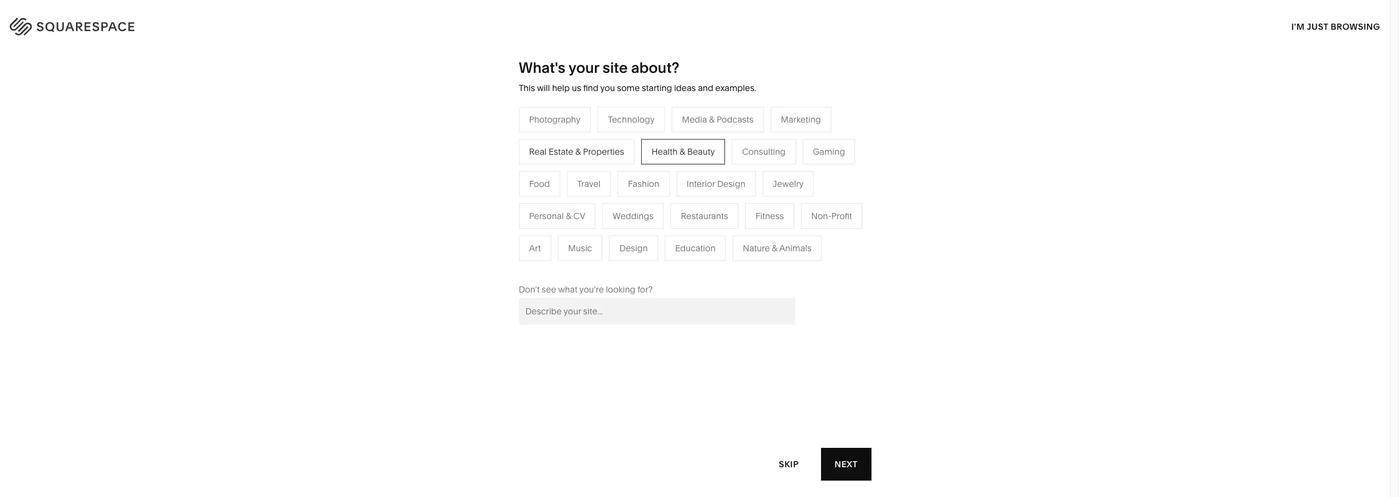 Task type: vqa. For each thing, say whether or not it's contained in the screenshot.
bottom any
no



Task type: describe. For each thing, give the bounding box(es) containing it.
you
[[601, 83, 615, 94]]

Fitness radio
[[745, 204, 795, 229]]

Marketing radio
[[771, 107, 832, 132]]

your
[[569, 59, 599, 77]]

Technology radio
[[598, 107, 665, 132]]

0 horizontal spatial media
[[561, 205, 586, 216]]

non-profit
[[812, 211, 852, 222]]

design inside option
[[620, 243, 648, 254]]

home & decor link
[[689, 169, 760, 180]]

squarespace logo image
[[24, 15, 159, 34]]

what
[[558, 284, 578, 295]]

log
[[1344, 19, 1363, 30]]

media & podcasts inside media & podcasts radio
[[682, 114, 754, 125]]

jewelry
[[773, 179, 804, 190]]

restaurants inside "option"
[[681, 211, 728, 222]]

events link
[[561, 224, 600, 235]]

health
[[652, 146, 678, 157]]

cv
[[574, 211, 586, 222]]

design inside radio
[[717, 179, 746, 190]]

travel down real estate & properties radio
[[561, 169, 584, 180]]

see
[[542, 284, 556, 295]]

Health & Beauty radio
[[641, 139, 725, 165]]

and
[[698, 83, 714, 94]]

i'm just browsing link
[[1292, 10, 1381, 43]]

Art radio
[[519, 236, 551, 261]]

community & non-profits
[[433, 224, 534, 235]]

interior design
[[687, 179, 746, 190]]

looking
[[606, 284, 636, 295]]

community & non-profits link
[[433, 224, 546, 235]]

decor
[[723, 169, 748, 180]]

& right cv
[[588, 205, 594, 216]]

real inside radio
[[529, 146, 547, 157]]

marketing
[[781, 114, 821, 125]]

0 horizontal spatial restaurants
[[561, 187, 608, 198]]

examples.
[[716, 83, 756, 94]]

Jewelry radio
[[763, 171, 814, 197]]

home
[[689, 169, 714, 180]]

in
[[1366, 19, 1375, 30]]

Media & Podcasts radio
[[672, 107, 764, 132]]

nature & animals inside 'option'
[[743, 243, 812, 254]]

music
[[568, 243, 592, 254]]

this
[[519, 83, 535, 94]]

0 horizontal spatial non-
[[489, 224, 509, 235]]

podcasts inside radio
[[717, 114, 754, 125]]

education
[[675, 243, 716, 254]]

Education radio
[[665, 236, 726, 261]]

weddings link
[[561, 242, 614, 253]]

& left cv
[[566, 211, 572, 222]]

degraw image
[[533, 416, 857, 498]]

log             in link
[[1344, 19, 1375, 30]]

what's
[[519, 59, 566, 77]]

0 horizontal spatial fitness
[[689, 205, 718, 216]]

skip button
[[766, 448, 812, 482]]

don't see what you're looking for?
[[519, 284, 653, 295]]

restaurants link
[[561, 187, 620, 198]]

& up travel link
[[576, 146, 581, 157]]

& right community
[[481, 224, 487, 235]]

events
[[561, 224, 587, 235]]

fashion
[[628, 179, 660, 190]]

gaming
[[813, 146, 845, 157]]

fitness inside "radio"
[[756, 211, 784, 222]]

interior
[[687, 179, 715, 190]]

food
[[529, 179, 550, 190]]



Task type: locate. For each thing, give the bounding box(es) containing it.
restaurants down interior
[[681, 211, 728, 222]]

0 horizontal spatial real
[[529, 146, 547, 157]]

1 vertical spatial real
[[561, 260, 578, 271]]

travel
[[561, 169, 584, 180], [577, 179, 601, 190]]

nature down the home
[[689, 187, 716, 198]]

nature & animals down home & decor link
[[689, 187, 758, 198]]

0 vertical spatial real estate & properties
[[529, 146, 624, 157]]

0 horizontal spatial weddings
[[561, 242, 602, 253]]

nature & animals
[[689, 187, 758, 198], [743, 243, 812, 254]]

media up events
[[561, 205, 586, 216]]

estate
[[549, 146, 574, 157], [580, 260, 605, 271]]

1 vertical spatial media & podcasts
[[561, 205, 632, 216]]

Music radio
[[558, 236, 603, 261]]

1 horizontal spatial animals
[[780, 243, 812, 254]]

1 vertical spatial estate
[[580, 260, 605, 271]]

0 vertical spatial design
[[717, 179, 746, 190]]

real estate & properties inside radio
[[529, 146, 624, 157]]

1 vertical spatial design
[[620, 243, 648, 254]]

nature & animals down fitness "radio"
[[743, 243, 812, 254]]

personal
[[529, 211, 564, 222]]

0 horizontal spatial nature
[[689, 187, 716, 198]]

1 horizontal spatial restaurants
[[681, 211, 728, 222]]

fitness link
[[689, 205, 730, 216]]

profits
[[509, 224, 534, 235]]

media & podcasts
[[682, 114, 754, 125], [561, 205, 632, 216]]

Don't see what you're looking for? field
[[519, 298, 795, 325]]

about?
[[631, 59, 680, 77]]

0 horizontal spatial media & podcasts
[[561, 205, 632, 216]]

0 vertical spatial podcasts
[[717, 114, 754, 125]]

1 horizontal spatial media
[[682, 114, 707, 125]]

next button
[[821, 449, 871, 481]]

0 vertical spatial restaurants
[[561, 187, 608, 198]]

1 vertical spatial nature
[[743, 243, 770, 254]]

Weddings radio
[[603, 204, 664, 229]]

weddings down events link on the top of the page
[[561, 242, 602, 253]]

degraw element
[[533, 416, 857, 498]]

1 vertical spatial weddings
[[561, 242, 602, 253]]

0 horizontal spatial estate
[[549, 146, 574, 157]]

1 horizontal spatial podcasts
[[717, 114, 754, 125]]

0 vertical spatial non-
[[812, 211, 832, 222]]

& right the home
[[716, 169, 721, 180]]

weddings up design option
[[613, 211, 654, 222]]

non- inside option
[[812, 211, 832, 222]]

technology
[[608, 114, 655, 125]]

&
[[709, 114, 715, 125], [576, 146, 581, 157], [680, 146, 685, 157], [716, 169, 721, 180], [718, 187, 724, 198], [588, 205, 594, 216], [566, 211, 572, 222], [481, 224, 487, 235], [772, 243, 778, 254], [607, 260, 613, 271]]

beauty
[[687, 146, 715, 157]]

non-
[[812, 211, 832, 222], [489, 224, 509, 235]]

Travel radio
[[567, 171, 611, 197]]

travel up media & podcasts link
[[577, 179, 601, 190]]

& down and
[[709, 114, 715, 125]]

weddings
[[613, 211, 654, 222], [561, 242, 602, 253]]

0 vertical spatial real
[[529, 146, 547, 157]]

Food radio
[[519, 171, 560, 197]]

nature inside 'option'
[[743, 243, 770, 254]]

media & podcasts down restaurants link
[[561, 205, 632, 216]]

Design radio
[[609, 236, 658, 261]]

animals down decor
[[726, 187, 758, 198]]

properties
[[583, 146, 624, 157], [615, 260, 656, 271]]

fitness up nature & animals 'option' at the right of the page
[[756, 211, 784, 222]]

fitness
[[689, 205, 718, 216], [756, 211, 784, 222]]

media & podcasts link
[[561, 205, 645, 216]]

squarespace logo link
[[24, 15, 294, 34]]

for?
[[638, 284, 653, 295]]

travel link
[[561, 169, 596, 180]]

weddings inside option
[[613, 211, 654, 222]]

0 vertical spatial animals
[[726, 187, 758, 198]]

podcasts down restaurants link
[[596, 205, 632, 216]]

personal & cv
[[529, 211, 586, 222]]

Fashion radio
[[618, 171, 670, 197]]

Non-Profit radio
[[801, 204, 863, 229]]

restaurants down travel link
[[561, 187, 608, 198]]

estate up travel link
[[549, 146, 574, 157]]

& inside "option"
[[680, 146, 685, 157]]

just
[[1307, 21, 1329, 32]]

1 vertical spatial podcasts
[[596, 205, 632, 216]]

media inside radio
[[682, 114, 707, 125]]

Gaming radio
[[803, 139, 856, 165]]

health & beauty
[[652, 146, 715, 157]]

media up beauty at top
[[682, 114, 707, 125]]

1 vertical spatial animals
[[780, 243, 812, 254]]

real up food option
[[529, 146, 547, 157]]

Consulting radio
[[732, 139, 796, 165]]

help
[[552, 83, 570, 94]]

estate inside radio
[[549, 146, 574, 157]]

estate down weddings link
[[580, 260, 605, 271]]

home & decor
[[689, 169, 748, 180]]

1 vertical spatial real estate & properties
[[561, 260, 656, 271]]

you're
[[580, 284, 604, 295]]

real estate & properties up travel link
[[529, 146, 624, 157]]

real down music
[[561, 260, 578, 271]]

Nature & Animals radio
[[733, 236, 822, 261]]

fitness down interior
[[689, 205, 718, 216]]

properties up travel link
[[583, 146, 624, 157]]

profit
[[832, 211, 852, 222]]

1 vertical spatial media
[[561, 205, 586, 216]]

i'm
[[1292, 21, 1305, 32]]

i'm just browsing
[[1292, 21, 1381, 32]]

Real Estate & Properties radio
[[519, 139, 635, 165]]

Interior Design radio
[[677, 171, 756, 197]]

media
[[682, 114, 707, 125], [561, 205, 586, 216]]

nature
[[689, 187, 716, 198], [743, 243, 770, 254]]

0 horizontal spatial animals
[[726, 187, 758, 198]]

Personal & CV radio
[[519, 204, 596, 229]]

1 horizontal spatial fitness
[[756, 211, 784, 222]]

animals inside nature & animals 'option'
[[780, 243, 812, 254]]

ideas
[[674, 83, 696, 94]]

1 vertical spatial properties
[[615, 260, 656, 271]]

travel inside radio
[[577, 179, 601, 190]]

site
[[603, 59, 628, 77]]

0 vertical spatial weddings
[[613, 211, 654, 222]]

restaurants
[[561, 187, 608, 198], [681, 211, 728, 222]]

1 horizontal spatial estate
[[580, 260, 605, 271]]

starting
[[642, 83, 672, 94]]

consulting
[[742, 146, 786, 157]]

properties up "for?"
[[615, 260, 656, 271]]

1 horizontal spatial real
[[561, 260, 578, 271]]

0 vertical spatial media
[[682, 114, 707, 125]]

real estate & properties link
[[561, 260, 668, 271]]

find
[[583, 83, 599, 94]]

podcasts down examples.
[[717, 114, 754, 125]]

0 vertical spatial media & podcasts
[[682, 114, 754, 125]]

next
[[835, 459, 858, 470]]

0 horizontal spatial podcasts
[[596, 205, 632, 216]]

browsing
[[1331, 21, 1381, 32]]

us
[[572, 83, 581, 94]]

properties inside radio
[[583, 146, 624, 157]]

community
[[433, 224, 479, 235]]

1 horizontal spatial weddings
[[613, 211, 654, 222]]

1 vertical spatial restaurants
[[681, 211, 728, 222]]

& down fitness "radio"
[[772, 243, 778, 254]]

1 vertical spatial non-
[[489, 224, 509, 235]]

nature down fitness "radio"
[[743, 243, 770, 254]]

what's your site about? this will help us find you some starting ideas and examples.
[[519, 59, 756, 94]]

don't
[[519, 284, 540, 295]]

Restaurants radio
[[671, 204, 739, 229]]

log             in
[[1344, 19, 1375, 30]]

0 vertical spatial estate
[[549, 146, 574, 157]]

some
[[617, 83, 640, 94]]

0 vertical spatial nature
[[689, 187, 716, 198]]

1 vertical spatial nature & animals
[[743, 243, 812, 254]]

art
[[529, 243, 541, 254]]

1 horizontal spatial design
[[717, 179, 746, 190]]

podcasts
[[717, 114, 754, 125], [596, 205, 632, 216]]

& right health
[[680, 146, 685, 157]]

nature & animals link
[[689, 187, 770, 198]]

will
[[537, 83, 550, 94]]

real estate & properties
[[529, 146, 624, 157], [561, 260, 656, 271]]

0 vertical spatial nature & animals
[[689, 187, 758, 198]]

skip
[[779, 459, 799, 470]]

& inside 'option'
[[772, 243, 778, 254]]

real estate & properties up looking
[[561, 260, 656, 271]]

& down home & decor
[[718, 187, 724, 198]]

Photography radio
[[519, 107, 591, 132]]

1 horizontal spatial nature
[[743, 243, 770, 254]]

1 horizontal spatial non-
[[812, 211, 832, 222]]

design
[[717, 179, 746, 190], [620, 243, 648, 254]]

& up looking
[[607, 260, 613, 271]]

real
[[529, 146, 547, 157], [561, 260, 578, 271]]

animals
[[726, 187, 758, 198], [780, 243, 812, 254]]

0 horizontal spatial design
[[620, 243, 648, 254]]

animals down fitness "radio"
[[780, 243, 812, 254]]

media & podcasts down and
[[682, 114, 754, 125]]

1 horizontal spatial media & podcasts
[[682, 114, 754, 125]]

0 vertical spatial properties
[[583, 146, 624, 157]]

photography
[[529, 114, 581, 125]]



